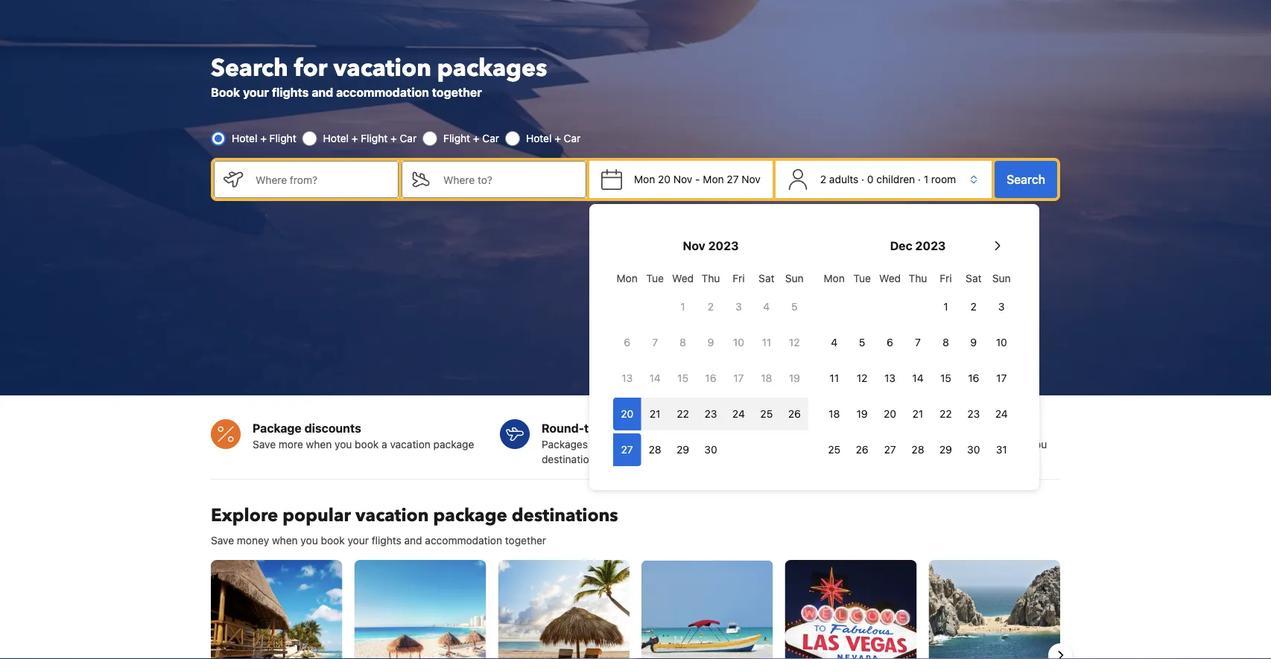 Task type: vqa. For each thing, say whether or not it's contained in the screenshot.


Task type: describe. For each thing, give the bounding box(es) containing it.
money
[[237, 535, 269, 547]]

13 Dec 2023 checkbox
[[877, 362, 905, 395]]

vacation for package
[[356, 503, 429, 528]]

search for search
[[1007, 173, 1046, 187]]

19 Nov 2023 checkbox
[[781, 362, 809, 395]]

28 for "28 dec 2023" checkbox
[[912, 444, 925, 456]]

flights inside search for vacation packages book your flights and accommodation together
[[272, 85, 309, 100]]

sun for dec 2023
[[993, 273, 1012, 285]]

16 Nov 2023 checkbox
[[697, 362, 725, 395]]

17 Nov 2023 checkbox
[[725, 362, 753, 395]]

22 Nov 2023 checkbox
[[669, 398, 697, 431]]

13 Nov 2023 checkbox
[[614, 362, 642, 395]]

all
[[831, 439, 843, 451]]

16 for 16 nov 2023 option on the bottom right
[[706, 372, 717, 385]]

3 Dec 2023 checkbox
[[988, 291, 1016, 324]]

mon left -
[[635, 173, 656, 186]]

8 for 8 dec 2023 checkbox
[[943, 337, 950, 349]]

save inside package discounts save more when you book a vacation package
[[253, 439, 276, 451]]

22 for "22" checkbox
[[940, 408, 953, 421]]

11 for 11 option at the right of the page
[[762, 337, 772, 349]]

21 for 21 option
[[650, 408, 661, 421]]

–
[[919, 439, 925, 451]]

sat for nov 2023
[[759, 273, 775, 285]]

include
[[591, 439, 626, 451]]

together inside explore popular vacation package destinations save money when you book your flights and accommodation together
[[505, 535, 547, 547]]

3 flight from the left
[[444, 132, 471, 145]]

18 for 18 checkbox
[[761, 372, 773, 385]]

search for search for vacation packages book your flights and accommodation together
[[211, 52, 288, 85]]

for
[[294, 52, 328, 85]]

and inside search for vacation packages book your flights and accommodation together
[[312, 85, 333, 100]]

2 Dec 2023 checkbox
[[960, 291, 988, 324]]

package inside explore popular vacation package destinations save money when you book your flights and accommodation together
[[434, 503, 508, 528]]

included inside no hidden fees all taxes included – what you see is what you pay
[[875, 439, 916, 451]]

3 for nov 2023
[[736, 301, 742, 313]]

fri for dec 2023
[[940, 273, 953, 285]]

Where to? field
[[432, 161, 587, 198]]

8 Nov 2023 checkbox
[[669, 327, 697, 359]]

flight for hotel + flight
[[270, 132, 296, 145]]

25 for 25 nov 2023 checkbox
[[761, 408, 773, 421]]

popular
[[283, 503, 351, 528]]

12 for 12 nov 2023 option at the right
[[790, 337, 800, 349]]

7 for 7 'checkbox'
[[916, 337, 921, 349]]

28 Dec 2023 checkbox
[[905, 434, 933, 467]]

1 horizontal spatial 27
[[727, 173, 739, 186]]

explore popular vacation package destinations region
[[199, 561, 1073, 660]]

no hidden fees all taxes included – what you see is what you pay
[[831, 421, 1048, 466]]

+ for hotel + car
[[555, 132, 561, 145]]

4 for 4 dec 2023 option
[[832, 337, 838, 349]]

15 for 15 nov 2023 checkbox
[[678, 372, 689, 385]]

19 for 19 dec 2023 option
[[857, 408, 868, 421]]

round-trip flights included packages include flights to and from your destination
[[542, 421, 741, 466]]

more
[[279, 439, 303, 451]]

18 Nov 2023 checkbox
[[753, 362, 781, 395]]

28 for 28 nov 2023 option
[[649, 444, 662, 456]]

15 Dec 2023 checkbox
[[933, 362, 960, 395]]

tue for dec
[[854, 273, 872, 285]]

your inside search for vacation packages book your flights and accommodation together
[[243, 85, 269, 100]]

car for flight + car
[[483, 132, 500, 145]]

3 + from the left
[[391, 132, 397, 145]]

23 for 23 dec 2023 option
[[968, 408, 981, 421]]

together inside search for vacation packages book your flights and accommodation together
[[432, 85, 482, 100]]

27 Dec 2023 checkbox
[[877, 434, 905, 467]]

15 for 15 dec 2023 checkbox
[[941, 372, 952, 385]]

flight + car
[[444, 132, 500, 145]]

round-
[[542, 421, 585, 436]]

10 for 10 option
[[734, 337, 745, 349]]

9 for 9 dec 2023 option
[[971, 337, 978, 349]]

20 for "20 dec 2023" checkbox
[[884, 408, 897, 421]]

your for destinations
[[348, 535, 369, 547]]

see
[[974, 439, 991, 451]]

16 for 16 dec 2023 'checkbox'
[[969, 372, 980, 385]]

27 Nov 2023 checkbox
[[614, 434, 642, 467]]

book inside explore popular vacation package destinations save money when you book your flights and accommodation together
[[321, 535, 345, 547]]

17 Dec 2023 checkbox
[[988, 362, 1016, 395]]

children
[[877, 173, 916, 186]]

next image
[[1052, 647, 1070, 660]]

+ for flight + car
[[473, 132, 480, 145]]

sun for nov 2023
[[786, 273, 804, 285]]

7 Nov 2023 checkbox
[[642, 327, 669, 359]]

hotel for hotel + flight
[[232, 132, 258, 145]]

25 Nov 2023 checkbox
[[753, 398, 781, 431]]

wed for nov 2023
[[673, 273, 694, 285]]

11 Nov 2023 checkbox
[[753, 327, 781, 359]]

book inside package discounts save more when you book a vacation package
[[355, 439, 379, 451]]

27 cell
[[614, 431, 642, 467]]

4 Dec 2023 checkbox
[[821, 327, 849, 359]]

20 Nov 2023 checkbox
[[614, 398, 642, 431]]

1 Dec 2023 checkbox
[[933, 291, 960, 324]]

24 Nov 2023 checkbox
[[725, 398, 753, 431]]

explore
[[211, 503, 278, 528]]

dec 2023
[[891, 239, 946, 253]]

trip
[[585, 421, 605, 436]]

nov right -
[[742, 173, 761, 186]]

1 horizontal spatial 2
[[821, 173, 827, 186]]

1 · from the left
[[862, 173, 865, 186]]

5 Nov 2023 checkbox
[[781, 291, 809, 324]]

23 for '23 nov 2023' option on the right of the page
[[705, 408, 718, 421]]

you right the 31
[[1030, 439, 1048, 451]]

vacation for packages
[[334, 52, 432, 85]]

explore popular vacation package destinations save money when you book your flights and accommodation together
[[211, 503, 619, 547]]

adults
[[830, 173, 859, 186]]

11 for 11 option
[[830, 372, 840, 385]]

when inside package discounts save more when you book a vacation package
[[306, 439, 332, 451]]

tue for nov
[[647, 273, 664, 285]]

31
[[997, 444, 1008, 456]]

a
[[382, 439, 387, 451]]

1 horizontal spatial 1
[[924, 173, 929, 186]]

12 for 12 dec 2023 checkbox on the bottom of the page
[[857, 372, 868, 385]]

package
[[253, 421, 302, 436]]

destinations
[[512, 503, 619, 528]]

15 Nov 2023 checkbox
[[669, 362, 697, 395]]

22 Dec 2023 checkbox
[[933, 398, 960, 431]]

fees
[[893, 421, 918, 436]]

is
[[994, 439, 1001, 451]]

4 Nov 2023 checkbox
[[753, 291, 781, 324]]

hotel + flight + car
[[323, 132, 417, 145]]

hotel + car
[[526, 132, 581, 145]]

30 Nov 2023 checkbox
[[697, 434, 725, 467]]

12 Dec 2023 checkbox
[[849, 362, 877, 395]]

10 Nov 2023 checkbox
[[725, 327, 753, 359]]

hotel + flight
[[232, 132, 296, 145]]

7 for 7 nov 2023 option
[[653, 337, 658, 349]]

10 for the 10 option
[[997, 337, 1008, 349]]

18 for 18 option
[[829, 408, 841, 421]]

23 Dec 2023 checkbox
[[960, 398, 988, 431]]

you inside package discounts save more when you book a vacation package
[[335, 439, 352, 451]]

8 Dec 2023 checkbox
[[933, 327, 960, 359]]

26 Nov 2023 checkbox
[[781, 398, 809, 431]]

packages
[[542, 439, 588, 451]]

8 for 8 checkbox
[[680, 337, 687, 349]]

1 Nov 2023 checkbox
[[669, 291, 697, 324]]



Task type: locate. For each thing, give the bounding box(es) containing it.
24 cell
[[725, 395, 753, 431]]

2 flight from the left
[[361, 132, 388, 145]]

flight up where to? field
[[444, 132, 471, 145]]

12
[[790, 337, 800, 349], [857, 372, 868, 385]]

save
[[253, 439, 276, 451], [211, 535, 234, 547]]

10 left 11 option at the right of the page
[[734, 337, 745, 349]]

9 left 10 option
[[708, 337, 715, 349]]

2 21 from the left
[[913, 408, 924, 421]]

1 horizontal spatial 9
[[971, 337, 978, 349]]

1 vertical spatial 12
[[857, 372, 868, 385]]

30 for 30 "option"
[[705, 444, 718, 456]]

hotel for hotel + car
[[526, 132, 552, 145]]

what
[[927, 439, 951, 451], [1004, 439, 1028, 451]]

7 right 6 option
[[653, 337, 658, 349]]

23 cell
[[697, 395, 725, 431]]

21 up fees
[[913, 408, 924, 421]]

26 down the hidden
[[856, 444, 869, 456]]

21 cell
[[642, 395, 669, 431]]

17 right 16 nov 2023 option on the bottom right
[[734, 372, 744, 385]]

1 hotel from the left
[[232, 132, 258, 145]]

2 29 from the left
[[940, 444, 953, 456]]

8
[[680, 337, 687, 349], [943, 337, 950, 349]]

25 cell
[[753, 395, 781, 431]]

vacation inside package discounts save more when you book a vacation package
[[390, 439, 431, 451]]

22 for 22 nov 2023 checkbox
[[677, 408, 690, 421]]

0 horizontal spatial 6
[[624, 337, 631, 349]]

28
[[649, 444, 662, 456], [912, 444, 925, 456]]

1 horizontal spatial together
[[505, 535, 547, 547]]

0 horizontal spatial 14
[[650, 372, 661, 385]]

0 horizontal spatial 3
[[736, 301, 742, 313]]

included inside round-trip flights included packages include flights to and from your destination
[[648, 421, 697, 436]]

28 Nov 2023 checkbox
[[642, 434, 669, 467]]

1 left 'room'
[[924, 173, 929, 186]]

12 Nov 2023 checkbox
[[781, 327, 809, 359]]

your for packages
[[720, 439, 741, 451]]

9 Dec 2023 checkbox
[[960, 327, 988, 359]]

save inside explore popular vacation package destinations save money when you book your flights and accommodation together
[[211, 535, 234, 547]]

1 horizontal spatial car
[[483, 132, 500, 145]]

9
[[708, 337, 715, 349], [971, 337, 978, 349]]

sun
[[786, 273, 804, 285], [993, 273, 1012, 285]]

from
[[695, 439, 717, 451]]

25 right the 24 nov 2023 option
[[761, 408, 773, 421]]

1 flight from the left
[[270, 132, 296, 145]]

18 inside 18 option
[[829, 408, 841, 421]]

26 right 25 nov 2023 checkbox
[[789, 408, 801, 421]]

23 inside cell
[[705, 408, 718, 421]]

1 2023 from the left
[[709, 239, 739, 253]]

21 right 20 nov 2023 checkbox
[[650, 408, 661, 421]]

2 what from the left
[[1004, 439, 1028, 451]]

22 inside cell
[[677, 408, 690, 421]]

your down popular
[[348, 535, 369, 547]]

when
[[306, 439, 332, 451], [272, 535, 298, 547]]

5 for 5 "checkbox"
[[792, 301, 798, 313]]

and inside explore popular vacation package destinations save money when you book your flights and accommodation together
[[405, 535, 422, 547]]

fri up 3 checkbox
[[733, 273, 745, 285]]

14 right the 13 dec 2023 option
[[913, 372, 924, 385]]

5 inside 5 option
[[860, 337, 866, 349]]

3 inside checkbox
[[736, 301, 742, 313]]

2 23 from the left
[[968, 408, 981, 421]]

5 right 4 nov 2023 option
[[792, 301, 798, 313]]

3 inside option
[[999, 301, 1005, 313]]

14 Dec 2023 checkbox
[[905, 362, 933, 395]]

6 Nov 2023 checkbox
[[614, 327, 642, 359]]

30 for 30 dec 2023 option
[[968, 444, 981, 456]]

9 inside '9' option
[[708, 337, 715, 349]]

1 6 from the left
[[624, 337, 631, 349]]

25 Dec 2023 checkbox
[[821, 434, 849, 467]]

1 horizontal spatial 26
[[856, 444, 869, 456]]

15
[[678, 372, 689, 385], [941, 372, 952, 385]]

0 horizontal spatial 12
[[790, 337, 800, 349]]

2023 for nov 2023
[[709, 239, 739, 253]]

when down discounts
[[306, 439, 332, 451]]

2 right "1" option
[[708, 301, 714, 313]]

when right money
[[272, 535, 298, 547]]

what right 'is'
[[1004, 439, 1028, 451]]

0 horizontal spatial 16
[[706, 372, 717, 385]]

vacation up "hotel + flight + car"
[[334, 52, 432, 85]]

2 package from the top
[[434, 503, 508, 528]]

mon right -
[[703, 173, 724, 186]]

12 right 11 option at the right of the page
[[790, 337, 800, 349]]

2 vertical spatial vacation
[[356, 503, 429, 528]]

search
[[211, 52, 288, 85], [1007, 173, 1046, 187]]

2 13 from the left
[[885, 372, 896, 385]]

tue
[[647, 273, 664, 285], [854, 273, 872, 285]]

27 for 27 option
[[622, 444, 634, 456]]

1 vertical spatial together
[[505, 535, 547, 547]]

hotel up where from? field
[[323, 132, 349, 145]]

14 right 13 nov 2023 option
[[650, 372, 661, 385]]

dec
[[891, 239, 913, 253]]

2 vertical spatial your
[[348, 535, 369, 547]]

0 vertical spatial together
[[432, 85, 482, 100]]

you
[[335, 439, 352, 451], [953, 439, 971, 451], [1030, 439, 1048, 451], [301, 535, 318, 547]]

1 horizontal spatial 15
[[941, 372, 952, 385]]

+ for hotel + flight + car
[[352, 132, 358, 145]]

27 inside 27 dec 2023 option
[[885, 444, 897, 456]]

3 for dec 2023
[[999, 301, 1005, 313]]

0 horizontal spatial fri
[[733, 273, 745, 285]]

29 Dec 2023 checkbox
[[933, 434, 960, 467]]

7 right 6 dec 2023 option
[[916, 337, 921, 349]]

1 left 2 dec 2023 option
[[944, 301, 949, 313]]

0 horizontal spatial ·
[[862, 173, 865, 186]]

0 horizontal spatial save
[[211, 535, 234, 547]]

2 adults · 0 children · 1 room
[[821, 173, 957, 186]]

and inside round-trip flights included packages include flights to and from your destination
[[674, 439, 692, 451]]

27 right -
[[727, 173, 739, 186]]

0 horizontal spatial 20
[[621, 408, 634, 421]]

15 right the 14 option
[[941, 372, 952, 385]]

vacation right a
[[390, 439, 431, 451]]

1 horizontal spatial 8
[[943, 337, 950, 349]]

0 horizontal spatial 26
[[789, 408, 801, 421]]

31 Dec 2023 checkbox
[[988, 434, 1016, 467]]

4 for 4 nov 2023 option
[[764, 301, 770, 313]]

25 for 25 option
[[829, 444, 841, 456]]

+ for hotel + flight
[[260, 132, 267, 145]]

27
[[727, 173, 739, 186], [622, 444, 634, 456], [885, 444, 897, 456]]

hotel
[[232, 132, 258, 145], [323, 132, 349, 145], [526, 132, 552, 145]]

30 right 29 checkbox
[[705, 444, 718, 456]]

17 inside "option"
[[997, 372, 1008, 385]]

grid
[[614, 264, 809, 467], [821, 264, 1016, 467]]

vacation inside search for vacation packages book your flights and accommodation together
[[334, 52, 432, 85]]

mon up 4 dec 2023 option
[[824, 273, 845, 285]]

8 inside checkbox
[[680, 337, 687, 349]]

· left "0"
[[862, 173, 865, 186]]

0 vertical spatial accommodation
[[336, 85, 429, 100]]

when inside explore popular vacation package destinations save money when you book your flights and accommodation together
[[272, 535, 298, 547]]

your
[[243, 85, 269, 100], [720, 439, 741, 451], [348, 535, 369, 547]]

flight up where from? field
[[270, 132, 296, 145]]

2 15 from the left
[[941, 372, 952, 385]]

no
[[831, 421, 847, 436]]

29 right the to
[[677, 444, 690, 456]]

included
[[648, 421, 697, 436], [875, 439, 916, 451]]

2 horizontal spatial 27
[[885, 444, 897, 456]]

20
[[658, 173, 671, 186], [621, 408, 634, 421], [884, 408, 897, 421]]

2 6 from the left
[[887, 337, 894, 349]]

4 + from the left
[[473, 132, 480, 145]]

1 vertical spatial included
[[875, 439, 916, 451]]

13 right 12 dec 2023 checkbox on the bottom of the page
[[885, 372, 896, 385]]

2 left the adults
[[821, 173, 827, 186]]

16 right 15 nov 2023 checkbox
[[706, 372, 717, 385]]

pay
[[831, 454, 849, 466]]

1 horizontal spatial 12
[[857, 372, 868, 385]]

discounts
[[305, 421, 362, 436]]

book down popular
[[321, 535, 345, 547]]

book
[[355, 439, 379, 451], [321, 535, 345, 547]]

0 vertical spatial your
[[243, 85, 269, 100]]

save down package
[[253, 439, 276, 451]]

0 horizontal spatial when
[[272, 535, 298, 547]]

1 vertical spatial vacation
[[390, 439, 431, 451]]

14
[[650, 372, 661, 385], [913, 372, 924, 385]]

2 Nov 2023 checkbox
[[697, 291, 725, 324]]

3 hotel from the left
[[526, 132, 552, 145]]

0 horizontal spatial 17
[[734, 372, 744, 385]]

included down fees
[[875, 439, 916, 451]]

2 · from the left
[[919, 173, 922, 186]]

tue up 7 nov 2023 option
[[647, 273, 664, 285]]

thu for dec
[[909, 273, 928, 285]]

25
[[761, 408, 773, 421], [829, 444, 841, 456]]

· right children
[[919, 173, 922, 186]]

3 right 2 dec 2023 option
[[999, 301, 1005, 313]]

1 horizontal spatial 5
[[860, 337, 866, 349]]

flight
[[270, 132, 296, 145], [361, 132, 388, 145], [444, 132, 471, 145]]

26 for 26 nov 2023 checkbox
[[789, 408, 801, 421]]

room
[[932, 173, 957, 186]]

8 inside checkbox
[[943, 337, 950, 349]]

2023 for dec 2023
[[916, 239, 946, 253]]

6 left 7 nov 2023 option
[[624, 337, 631, 349]]

24 inside option
[[733, 408, 746, 421]]

2 horizontal spatial car
[[564, 132, 581, 145]]

1 vertical spatial 5
[[860, 337, 866, 349]]

1 horizontal spatial fri
[[940, 273, 953, 285]]

1 vertical spatial 25
[[829, 444, 841, 456]]

19 inside option
[[789, 372, 801, 385]]

7 Dec 2023 checkbox
[[905, 327, 933, 359]]

1 horizontal spatial 11
[[830, 372, 840, 385]]

Where from? field
[[244, 161, 399, 198]]

24 Dec 2023 checkbox
[[988, 398, 1016, 431]]

sat up 2 dec 2023 option
[[966, 273, 982, 285]]

2 car from the left
[[483, 132, 500, 145]]

hotel up where to? field
[[526, 132, 552, 145]]

2 8 from the left
[[943, 337, 950, 349]]

2 9 from the left
[[971, 337, 978, 349]]

25 inside option
[[829, 444, 841, 456]]

16 inside option
[[706, 372, 717, 385]]

1 vertical spatial package
[[434, 503, 508, 528]]

thu
[[702, 273, 721, 285], [909, 273, 928, 285]]

taxes
[[846, 439, 872, 451]]

2 16 from the left
[[969, 372, 980, 385]]

1 22 from the left
[[677, 408, 690, 421]]

together down the "destinations"
[[505, 535, 547, 547]]

0 horizontal spatial 15
[[678, 372, 689, 385]]

1 vertical spatial when
[[272, 535, 298, 547]]

20 left -
[[658, 173, 671, 186]]

5 for 5 option at the right
[[860, 337, 866, 349]]

1 8 from the left
[[680, 337, 687, 349]]

grid for dec
[[821, 264, 1016, 467]]

1 left 2 nov 2023 option
[[681, 301, 686, 313]]

0 horizontal spatial 19
[[789, 372, 801, 385]]

16
[[706, 372, 717, 385], [969, 372, 980, 385]]

1 24 from the left
[[733, 408, 746, 421]]

wed for dec 2023
[[880, 273, 901, 285]]

1 wed from the left
[[673, 273, 694, 285]]

1 fri from the left
[[733, 273, 745, 285]]

accommodation inside explore popular vacation package destinations save money when you book your flights and accommodation together
[[425, 535, 503, 547]]

0 horizontal spatial grid
[[614, 264, 809, 467]]

26 for 26 dec 2023 checkbox
[[856, 444, 869, 456]]

1 29 from the left
[[677, 444, 690, 456]]

26 inside cell
[[789, 408, 801, 421]]

13 left 14 nov 2023 checkbox
[[622, 372, 633, 385]]

19 inside option
[[857, 408, 868, 421]]

2 24 from the left
[[996, 408, 1009, 421]]

2 30 from the left
[[968, 444, 981, 456]]

1 horizontal spatial what
[[1004, 439, 1028, 451]]

search inside search for vacation packages book your flights and accommodation together
[[211, 52, 288, 85]]

thu up 2 nov 2023 option
[[702, 273, 721, 285]]

12 right 11 option
[[857, 372, 868, 385]]

12 inside option
[[790, 337, 800, 349]]

29 for 29 dec 2023 option
[[940, 444, 953, 456]]

wed up "1" option
[[673, 273, 694, 285]]

0 horizontal spatial together
[[432, 85, 482, 100]]

24 for the 24 nov 2023 option
[[733, 408, 746, 421]]

20 Dec 2023 checkbox
[[877, 398, 905, 431]]

20 inside cell
[[621, 408, 634, 421]]

thu for nov
[[702, 273, 721, 285]]

hidden
[[850, 421, 890, 436]]

8 left '9' option
[[680, 337, 687, 349]]

0 horizontal spatial book
[[321, 535, 345, 547]]

22 right 21 checkbox
[[940, 408, 953, 421]]

to
[[661, 439, 671, 451]]

car for hotel + car
[[564, 132, 581, 145]]

21 Dec 2023 checkbox
[[905, 398, 933, 431]]

13
[[622, 372, 633, 385], [885, 372, 896, 385]]

13 for the 13 dec 2023 option
[[885, 372, 896, 385]]

grid for nov
[[614, 264, 809, 467]]

package discounts save more when you book a vacation package
[[253, 421, 474, 451]]

0 vertical spatial 26
[[789, 408, 801, 421]]

2 28 from the left
[[912, 444, 925, 456]]

2 horizontal spatial 20
[[884, 408, 897, 421]]

fri for nov 2023
[[733, 273, 745, 285]]

3 car from the left
[[564, 132, 581, 145]]

1 13 from the left
[[622, 372, 633, 385]]

16 right 15 dec 2023 checkbox
[[969, 372, 980, 385]]

flights
[[272, 85, 309, 100], [608, 421, 645, 436], [629, 439, 659, 451], [372, 535, 402, 547]]

and
[[312, 85, 333, 100], [674, 439, 692, 451], [405, 535, 422, 547]]

20 up fees
[[884, 408, 897, 421]]

mon up 6 option
[[617, 273, 638, 285]]

21 Nov 2023 checkbox
[[642, 398, 669, 431]]

29
[[677, 444, 690, 456], [940, 444, 953, 456]]

1 10 from the left
[[734, 337, 745, 349]]

1 17 from the left
[[734, 372, 744, 385]]

2 10 from the left
[[997, 337, 1008, 349]]

1 what from the left
[[927, 439, 951, 451]]

1 horizontal spatial your
[[348, 535, 369, 547]]

2 for nov 2023
[[708, 301, 714, 313]]

26 Dec 2023 checkbox
[[849, 434, 877, 467]]

21
[[650, 408, 661, 421], [913, 408, 924, 421]]

flight for hotel + flight + car
[[361, 132, 388, 145]]

0 horizontal spatial thu
[[702, 273, 721, 285]]

0 horizontal spatial what
[[927, 439, 951, 451]]

2023
[[709, 239, 739, 253], [916, 239, 946, 253]]

20 for 20 nov 2023 checkbox
[[621, 408, 634, 421]]

30 inside "option"
[[705, 444, 718, 456]]

1 horizontal spatial 7
[[916, 337, 921, 349]]

8 left 9 dec 2023 option
[[943, 337, 950, 349]]

4 inside 4 dec 2023 option
[[832, 337, 838, 349]]

11 right 10 option
[[762, 337, 772, 349]]

1 inside option
[[944, 301, 949, 313]]

23
[[705, 408, 718, 421], [968, 408, 981, 421]]

14 inside checkbox
[[650, 372, 661, 385]]

21 for 21 checkbox
[[913, 408, 924, 421]]

1 grid from the left
[[614, 264, 809, 467]]

1 package from the top
[[434, 439, 474, 451]]

18 inside 18 checkbox
[[761, 372, 773, 385]]

vacation inside explore popular vacation package destinations save money when you book your flights and accommodation together
[[356, 503, 429, 528]]

search button
[[995, 161, 1058, 198]]

wed down dec at the top right of page
[[880, 273, 901, 285]]

3 Nov 2023 checkbox
[[725, 291, 753, 324]]

28 inside 28 nov 2023 option
[[649, 444, 662, 456]]

6 for 6 option
[[624, 337, 631, 349]]

5 Dec 2023 checkbox
[[849, 327, 877, 359]]

1 horizontal spatial sun
[[993, 273, 1012, 285]]

0 vertical spatial vacation
[[334, 52, 432, 85]]

0 horizontal spatial 22
[[677, 408, 690, 421]]

29 inside checkbox
[[677, 444, 690, 456]]

1 horizontal spatial 20
[[658, 173, 671, 186]]

search inside button
[[1007, 173, 1046, 187]]

3 right 2 nov 2023 option
[[736, 301, 742, 313]]

wed
[[673, 273, 694, 285], [880, 273, 901, 285]]

+
[[260, 132, 267, 145], [352, 132, 358, 145], [391, 132, 397, 145], [473, 132, 480, 145], [555, 132, 561, 145]]

2 horizontal spatial and
[[674, 439, 692, 451]]

1 tue from the left
[[647, 273, 664, 285]]

0 horizontal spatial search
[[211, 52, 288, 85]]

2 vertical spatial and
[[405, 535, 422, 547]]

what right –
[[927, 439, 951, 451]]

24 right 23 dec 2023 option
[[996, 408, 1009, 421]]

together down packages
[[432, 85, 482, 100]]

2 7 from the left
[[916, 337, 921, 349]]

1 sun from the left
[[786, 273, 804, 285]]

vacation
[[334, 52, 432, 85], [390, 439, 431, 451], [356, 503, 429, 528]]

destination
[[542, 454, 595, 466]]

accommodation inside search for vacation packages book your flights and accommodation together
[[336, 85, 429, 100]]

0 horizontal spatial 5
[[792, 301, 798, 313]]

vacation down a
[[356, 503, 429, 528]]

30 Dec 2023 checkbox
[[960, 434, 988, 467]]

17 for 17 dec 2023 "option"
[[997, 372, 1008, 385]]

6 Dec 2023 checkbox
[[877, 327, 905, 359]]

18 Dec 2023 checkbox
[[821, 398, 849, 431]]

25 inside checkbox
[[761, 408, 773, 421]]

2 tue from the left
[[854, 273, 872, 285]]

1 horizontal spatial 24
[[996, 408, 1009, 421]]

your inside round-trip flights included packages include flights to and from your destination
[[720, 439, 741, 451]]

9 for '9' option
[[708, 337, 715, 349]]

30 inside option
[[968, 444, 981, 456]]

2 17 from the left
[[997, 372, 1008, 385]]

15 right 14 nov 2023 checkbox
[[678, 372, 689, 385]]

nov 2023
[[683, 239, 739, 253]]

you inside explore popular vacation package destinations save money when you book your flights and accommodation together
[[301, 535, 318, 547]]

1 vertical spatial book
[[321, 535, 345, 547]]

6
[[624, 337, 631, 349], [887, 337, 894, 349]]

1 car from the left
[[400, 132, 417, 145]]

20 cell
[[614, 395, 642, 431]]

2 for dec 2023
[[971, 301, 977, 313]]

26 cell
[[781, 395, 809, 431]]

5 + from the left
[[555, 132, 561, 145]]

22 right 21 option
[[677, 408, 690, 421]]

1 horizontal spatial 25
[[829, 444, 841, 456]]

1 horizontal spatial 16
[[969, 372, 980, 385]]

0 horizontal spatial sun
[[786, 273, 804, 285]]

6 for 6 dec 2023 option
[[887, 337, 894, 349]]

2 sat from the left
[[966, 273, 982, 285]]

book left a
[[355, 439, 379, 451]]

sun up 5 "checkbox"
[[786, 273, 804, 285]]

accommodation
[[336, 85, 429, 100], [425, 535, 503, 547]]

1 for dec 2023
[[944, 301, 949, 313]]

4 right 3 checkbox
[[764, 301, 770, 313]]

1 horizontal spatial when
[[306, 439, 332, 451]]

27 for 27 dec 2023 option
[[885, 444, 897, 456]]

16 Dec 2023 checkbox
[[960, 362, 988, 395]]

you left see
[[953, 439, 971, 451]]

1 30 from the left
[[705, 444, 718, 456]]

1 horizontal spatial included
[[875, 439, 916, 451]]

1 horizontal spatial 6
[[887, 337, 894, 349]]

9 Nov 2023 checkbox
[[697, 327, 725, 359]]

tue up 5 option at the right
[[854, 273, 872, 285]]

12 inside checkbox
[[857, 372, 868, 385]]

package inside package discounts save more when you book a vacation package
[[434, 439, 474, 451]]

1 21 from the left
[[650, 408, 661, 421]]

5 inside 5 "checkbox"
[[792, 301, 798, 313]]

0 horizontal spatial 2
[[708, 301, 714, 313]]

19 up the hidden
[[857, 408, 868, 421]]

29 inside option
[[940, 444, 953, 456]]

14 for 14 nov 2023 checkbox
[[650, 372, 661, 385]]

you down popular
[[301, 535, 318, 547]]

1 + from the left
[[260, 132, 267, 145]]

2 2023 from the left
[[916, 239, 946, 253]]

0
[[868, 173, 874, 186]]

7
[[653, 337, 658, 349], [916, 337, 921, 349]]

your right book at the top left
[[243, 85, 269, 100]]

23 right "22" checkbox
[[968, 408, 981, 421]]

1
[[924, 173, 929, 186], [681, 301, 686, 313], [944, 301, 949, 313]]

1 horizontal spatial 22
[[940, 408, 953, 421]]

packages
[[438, 52, 547, 85]]

1 horizontal spatial 29
[[940, 444, 953, 456]]

11
[[762, 337, 772, 349], [830, 372, 840, 385]]

1 7 from the left
[[653, 337, 658, 349]]

28 inside "28 dec 2023" checkbox
[[912, 444, 925, 456]]

1 28 from the left
[[649, 444, 662, 456]]

14 inside option
[[913, 372, 924, 385]]

2 hotel from the left
[[323, 132, 349, 145]]

2 inside option
[[708, 301, 714, 313]]

1 horizontal spatial 14
[[913, 372, 924, 385]]

nov
[[674, 173, 693, 186], [742, 173, 761, 186], [683, 239, 706, 253]]

19 Dec 2023 checkbox
[[849, 398, 877, 431]]

0 horizontal spatial 25
[[761, 408, 773, 421]]

27 down fees
[[885, 444, 897, 456]]

21 inside option
[[650, 408, 661, 421]]

package
[[434, 439, 474, 451], [434, 503, 508, 528]]

30 left 'is'
[[968, 444, 981, 456]]

16 inside 'checkbox'
[[969, 372, 980, 385]]

1 15 from the left
[[678, 372, 689, 385]]

21 inside checkbox
[[913, 408, 924, 421]]

30
[[705, 444, 718, 456], [968, 444, 981, 456]]

0 horizontal spatial 23
[[705, 408, 718, 421]]

mon 20 nov - mon 27 nov
[[635, 173, 761, 186]]

19 for 19 option
[[789, 372, 801, 385]]

1 horizontal spatial 2023
[[916, 239, 946, 253]]

search for vacation packages book your flights and accommodation together
[[211, 52, 547, 100]]

17 inside option
[[734, 372, 744, 385]]

0 horizontal spatial included
[[648, 421, 697, 436]]

1 horizontal spatial 10
[[997, 337, 1008, 349]]

29 Nov 2023 checkbox
[[669, 434, 697, 467]]

1 16 from the left
[[706, 372, 717, 385]]

0 horizontal spatial 1
[[681, 301, 686, 313]]

1 9 from the left
[[708, 337, 715, 349]]

19
[[789, 372, 801, 385], [857, 408, 868, 421]]

24
[[733, 408, 746, 421], [996, 408, 1009, 421]]

13 for 13 nov 2023 option
[[622, 372, 633, 385]]

2 wed from the left
[[880, 273, 901, 285]]

·
[[862, 173, 865, 186], [919, 173, 922, 186]]

2023 right dec at the top right of page
[[916, 239, 946, 253]]

1 sat from the left
[[759, 273, 775, 285]]

11 left 12 dec 2023 checkbox on the bottom of the page
[[830, 372, 840, 385]]

together
[[432, 85, 482, 100], [505, 535, 547, 547]]

24 for 24 checkbox
[[996, 408, 1009, 421]]

2 3 from the left
[[999, 301, 1005, 313]]

0 horizontal spatial 13
[[622, 372, 633, 385]]

sat
[[759, 273, 775, 285], [966, 273, 982, 285]]

0 vertical spatial package
[[434, 439, 474, 451]]

1 horizontal spatial 23
[[968, 408, 981, 421]]

mon
[[635, 173, 656, 186], [703, 173, 724, 186], [617, 273, 638, 285], [824, 273, 845, 285]]

0 vertical spatial 12
[[790, 337, 800, 349]]

2 14 from the left
[[913, 372, 924, 385]]

2 grid from the left
[[821, 264, 1016, 467]]

1 for nov 2023
[[681, 301, 686, 313]]

0 vertical spatial search
[[211, 52, 288, 85]]

28 right 27 option
[[649, 444, 662, 456]]

2 + from the left
[[352, 132, 358, 145]]

1 vertical spatial search
[[1007, 173, 1046, 187]]

7 inside 'checkbox'
[[916, 337, 921, 349]]

11 Dec 2023 checkbox
[[821, 362, 849, 395]]

book
[[211, 85, 240, 100]]

1 horizontal spatial 17
[[997, 372, 1008, 385]]

1 14 from the left
[[650, 372, 661, 385]]

0 horizontal spatial 11
[[762, 337, 772, 349]]

18 right 17 nov 2023 option
[[761, 372, 773, 385]]

4 inside 4 nov 2023 option
[[764, 301, 770, 313]]

2
[[821, 173, 827, 186], [708, 301, 714, 313], [971, 301, 977, 313]]

1 thu from the left
[[702, 273, 721, 285]]

29 for 29 checkbox
[[677, 444, 690, 456]]

0 vertical spatial 5
[[792, 301, 798, 313]]

0 horizontal spatial tue
[[647, 273, 664, 285]]

17 for 17 nov 2023 option
[[734, 372, 744, 385]]

3
[[736, 301, 742, 313], [999, 301, 1005, 313]]

2 inside option
[[971, 301, 977, 313]]

nov up "1" option
[[683, 239, 706, 253]]

1 vertical spatial 18
[[829, 408, 841, 421]]

27 inside 27 option
[[622, 444, 634, 456]]

5
[[792, 301, 798, 313], [860, 337, 866, 349]]

2 fri from the left
[[940, 273, 953, 285]]

0 vertical spatial and
[[312, 85, 333, 100]]

0 horizontal spatial 29
[[677, 444, 690, 456]]

29 right –
[[940, 444, 953, 456]]

1 horizontal spatial tue
[[854, 273, 872, 285]]

your inside explore popular vacation package destinations save money when you book your flights and accommodation together
[[348, 535, 369, 547]]

24 right '23 nov 2023' option on the right of the page
[[733, 408, 746, 421]]

0 horizontal spatial flight
[[270, 132, 296, 145]]

hotel for hotel + flight + car
[[323, 132, 349, 145]]

10 right 9 dec 2023 option
[[997, 337, 1008, 349]]

7 inside option
[[653, 337, 658, 349]]

23 Nov 2023 checkbox
[[697, 398, 725, 431]]

sat for dec 2023
[[966, 273, 982, 285]]

included up the to
[[648, 421, 697, 436]]

flights inside explore popular vacation package destinations save money when you book your flights and accommodation together
[[372, 535, 402, 547]]

1 vertical spatial 11
[[830, 372, 840, 385]]

2 22 from the left
[[940, 408, 953, 421]]

1 inside option
[[681, 301, 686, 313]]

24 inside checkbox
[[996, 408, 1009, 421]]

18 up no on the right bottom of page
[[829, 408, 841, 421]]

5 right 4 dec 2023 option
[[860, 337, 866, 349]]

2023 up 2 nov 2023 option
[[709, 239, 739, 253]]

1 horizontal spatial search
[[1007, 173, 1046, 187]]

28 down fees
[[912, 444, 925, 456]]

9 inside 9 dec 2023 option
[[971, 337, 978, 349]]

10 Dec 2023 checkbox
[[988, 327, 1016, 359]]

2 right 1 dec 2023 option
[[971, 301, 977, 313]]

2 thu from the left
[[909, 273, 928, 285]]

22 cell
[[669, 395, 697, 431]]

26
[[789, 408, 801, 421], [856, 444, 869, 456]]

2 horizontal spatial hotel
[[526, 132, 552, 145]]

2 sun from the left
[[993, 273, 1012, 285]]

14 Nov 2023 checkbox
[[642, 362, 669, 395]]

save left money
[[211, 535, 234, 547]]

10
[[734, 337, 745, 349], [997, 337, 1008, 349]]

0 horizontal spatial wed
[[673, 273, 694, 285]]

1 vertical spatial save
[[211, 535, 234, 547]]

14 for the 14 option
[[913, 372, 924, 385]]

fri
[[733, 273, 745, 285], [940, 273, 953, 285]]

0 horizontal spatial and
[[312, 85, 333, 100]]

2 horizontal spatial 1
[[944, 301, 949, 313]]

17
[[734, 372, 744, 385], [997, 372, 1008, 385]]

-
[[696, 173, 701, 186]]

1 horizontal spatial hotel
[[323, 132, 349, 145]]

1 23 from the left
[[705, 408, 718, 421]]

1 3 from the left
[[736, 301, 742, 313]]

9 right 8 dec 2023 checkbox
[[971, 337, 978, 349]]

0 vertical spatial 25
[[761, 408, 773, 421]]

6 left 7 'checkbox'
[[887, 337, 894, 349]]

nov left -
[[674, 173, 693, 186]]



